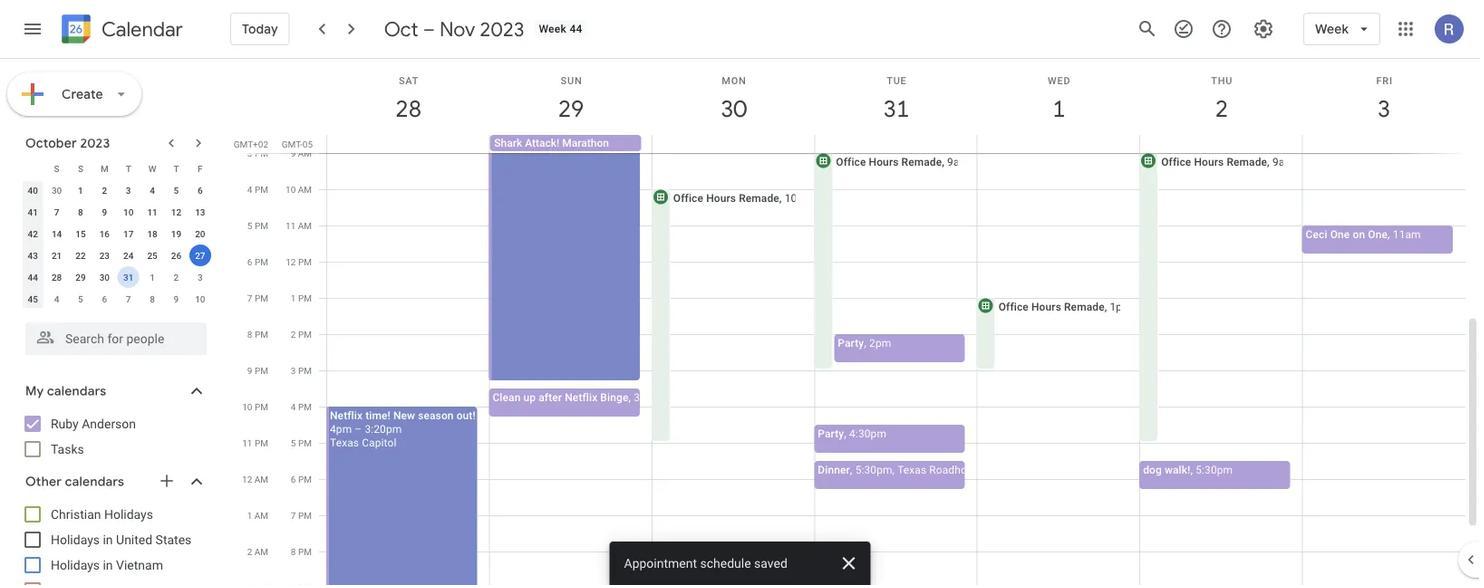 Task type: vqa. For each thing, say whether or not it's contained in the screenshot.
Create popup button
yes



Task type: locate. For each thing, give the bounding box(es) containing it.
gmt+02
[[234, 139, 268, 150]]

4 inside 'november 4' element
[[54, 294, 59, 305]]

10 down the november 3 element
[[195, 294, 205, 305]]

31 down the tue
[[883, 94, 909, 124]]

2 t from the left
[[174, 163, 179, 174]]

cell
[[327, 135, 490, 153], [653, 135, 815, 153], [815, 135, 978, 153], [978, 135, 1140, 153], [1140, 135, 1303, 153], [1303, 135, 1466, 153]]

0 vertical spatial texas
[[330, 437, 359, 449]]

am up 1 am
[[255, 474, 268, 485]]

sun 29
[[557, 75, 583, 124]]

1 vertical spatial –
[[355, 423, 362, 436]]

1 horizontal spatial t
[[174, 163, 179, 174]]

3 row from the top
[[21, 201, 212, 223]]

0 horizontal spatial 30
[[52, 185, 62, 196]]

44
[[570, 23, 583, 35], [28, 272, 38, 283]]

week
[[1316, 21, 1349, 37], [539, 23, 567, 35]]

30 right 40
[[52, 185, 62, 196]]

27 cell
[[188, 245, 212, 267]]

one left on
[[1331, 228, 1351, 241]]

cell down 30 link
[[653, 135, 815, 153]]

2 horizontal spatial 30
[[720, 94, 746, 124]]

10 element
[[118, 201, 139, 223]]

4 pm
[[247, 184, 268, 195], [291, 402, 312, 413]]

10
[[286, 184, 296, 195], [123, 207, 134, 218], [195, 294, 205, 305], [242, 402, 253, 413]]

0 horizontal spatial s
[[54, 163, 59, 174]]

0 horizontal spatial t
[[126, 163, 131, 174]]

2 down '1 pm'
[[291, 329, 296, 340]]

27, today element
[[189, 245, 211, 267]]

4 right the 10 pm on the left
[[291, 402, 296, 413]]

6 down f
[[198, 185, 203, 196]]

united
[[116, 533, 152, 548]]

0 horizontal spatial 29
[[75, 272, 86, 283]]

9 inside november 9 element
[[174, 294, 179, 305]]

november 9 element
[[165, 288, 187, 310]]

november 10 element
[[189, 288, 211, 310]]

holidays for vietnam
[[51, 558, 100, 573]]

1 vertical spatial 31
[[123, 272, 134, 283]]

0 horizontal spatial 5 pm
[[247, 220, 268, 231]]

3 down fri
[[1377, 94, 1390, 124]]

25
[[147, 250, 158, 261]]

3 right 9 pm
[[291, 365, 296, 376]]

28 element
[[46, 267, 68, 288]]

0 vertical spatial 6 pm
[[247, 257, 268, 268]]

4pm
[[330, 423, 352, 436]]

0 horizontal spatial 11
[[147, 207, 158, 218]]

1 horizontal spatial 11
[[242, 438, 253, 449]]

3
[[1377, 94, 1390, 124], [247, 148, 253, 159], [126, 185, 131, 196], [198, 272, 203, 283], [291, 365, 296, 376]]

1 t from the left
[[126, 163, 131, 174]]

1 for 1 am
[[247, 511, 252, 521]]

1 horizontal spatial week
[[1316, 21, 1349, 37]]

pm right 1 am
[[298, 511, 312, 521]]

cell down 28 link
[[327, 135, 490, 153]]

5 pm
[[247, 220, 268, 231], [291, 438, 312, 449]]

17
[[123, 229, 134, 239]]

2 in from the top
[[103, 558, 113, 573]]

in up holidays in vietnam
[[103, 533, 113, 548]]

9 for 9 pm
[[247, 365, 253, 376]]

1 horizontal spatial 30
[[99, 272, 110, 283]]

1 one from the left
[[1331, 228, 1351, 241]]

1 vertical spatial 7 pm
[[291, 511, 312, 521]]

wed
[[1048, 75, 1072, 86]]

out!
[[457, 409, 476, 422]]

11
[[147, 207, 158, 218], [286, 220, 296, 231], [242, 438, 253, 449]]

12 inside row
[[171, 207, 181, 218]]

m
[[101, 163, 109, 174]]

31 inside cell
[[123, 272, 134, 283]]

24 element
[[118, 245, 139, 267]]

grid
[[232, 0, 1481, 586]]

netflix up '4pm'
[[330, 409, 363, 422]]

12 down 11 am
[[286, 257, 296, 268]]

pm left 12 pm
[[255, 257, 268, 268]]

45
[[28, 294, 38, 305]]

0 horizontal spatial 5:30pm
[[856, 464, 893, 477]]

mon
[[722, 75, 747, 86]]

pm right the 10 pm on the left
[[298, 402, 312, 413]]

1 vertical spatial 8 pm
[[291, 547, 312, 558]]

pm up 9 pm
[[255, 329, 268, 340]]

netflix inside the netflix time! new season out! 4pm – 3:20pm texas capitol
[[330, 409, 363, 422]]

settings menu image
[[1253, 18, 1275, 40]]

thu 2
[[1212, 75, 1234, 124]]

pm up 2 pm
[[298, 293, 312, 304]]

2023
[[480, 16, 525, 42], [80, 135, 110, 151]]

11 for 11 am
[[286, 220, 296, 231]]

am for 9 am
[[298, 148, 312, 159]]

capitol
[[362, 437, 397, 449]]

row containing 45
[[21, 288, 212, 310]]

party for party , 4:30pm
[[818, 428, 844, 440]]

in down the holidays in united states
[[103, 558, 113, 573]]

sun
[[561, 75, 583, 86]]

12
[[171, 207, 181, 218], [286, 257, 296, 268], [242, 474, 252, 485]]

0 horizontal spatial 28
[[52, 272, 62, 283]]

pm down 2 pm
[[298, 365, 312, 376]]

row group containing 40
[[21, 180, 212, 310]]

november 2 element
[[165, 267, 187, 288]]

23
[[99, 250, 110, 261]]

s
[[54, 163, 59, 174], [78, 163, 83, 174]]

2 inside thu 2
[[1215, 94, 1228, 124]]

1 horizontal spatial 12
[[242, 474, 252, 485]]

0 horizontal spatial 3 pm
[[247, 148, 268, 159]]

grid containing 28
[[232, 0, 1481, 586]]

8 pm right 2 am
[[291, 547, 312, 558]]

3 pm down 2 pm
[[291, 365, 312, 376]]

5:30pm down '4:30pm'
[[856, 464, 893, 477]]

2 down thu
[[1215, 94, 1228, 124]]

november 6 element
[[94, 288, 115, 310]]

5 cell from the left
[[1140, 135, 1303, 153]]

13 element
[[189, 201, 211, 223]]

calendar element
[[58, 11, 183, 51]]

1 in from the top
[[103, 533, 113, 548]]

5 row from the top
[[21, 245, 212, 267]]

0 vertical spatial 28
[[395, 94, 421, 124]]

2 vertical spatial 30
[[99, 272, 110, 283]]

4
[[247, 184, 253, 195], [150, 185, 155, 196], [54, 294, 59, 305], [291, 402, 296, 413]]

appointment schedule saved
[[624, 556, 788, 571]]

holidays
[[104, 507, 153, 522], [51, 533, 100, 548], [51, 558, 100, 573]]

0 horizontal spatial netflix
[[330, 409, 363, 422]]

6 pm
[[247, 257, 268, 268], [291, 474, 312, 485]]

netflix right after
[[565, 391, 598, 404]]

28
[[395, 94, 421, 124], [52, 272, 62, 283]]

ruby anderson
[[51, 417, 136, 432]]

remade
[[902, 156, 942, 168], [1227, 156, 1268, 168], [739, 192, 780, 204], [1065, 301, 1105, 313]]

thu
[[1212, 75, 1234, 86]]

7 pm
[[247, 293, 268, 304], [291, 511, 312, 521]]

create button
[[7, 73, 141, 116]]

0 vertical spatial party
[[838, 337, 864, 350]]

4 cell from the left
[[978, 135, 1140, 153]]

1 vertical spatial netflix
[[330, 409, 363, 422]]

2 horizontal spatial 11
[[286, 220, 296, 231]]

pm left 10 am
[[255, 184, 268, 195]]

7 right 1 am
[[291, 511, 296, 521]]

0 vertical spatial 7 pm
[[247, 293, 268, 304]]

1 vertical spatial 29
[[75, 272, 86, 283]]

1 vertical spatial 5 pm
[[291, 438, 312, 449]]

0 vertical spatial 4 pm
[[247, 184, 268, 195]]

3 pm left gmt- on the left top of the page
[[247, 148, 268, 159]]

3:20pm
[[365, 423, 402, 436]]

1 vertical spatial 6 pm
[[291, 474, 312, 485]]

0 vertical spatial netflix
[[565, 391, 598, 404]]

44 inside 'october 2023' grid
[[28, 272, 38, 283]]

1 down wed
[[1052, 94, 1065, 124]]

0 vertical spatial 12
[[171, 207, 181, 218]]

tue 31
[[883, 75, 909, 124]]

10 up 17
[[123, 207, 134, 218]]

3 pm
[[247, 148, 268, 159], [291, 365, 312, 376]]

1 horizontal spatial 2023
[[480, 16, 525, 42]]

29 element
[[70, 267, 92, 288]]

12 up 19
[[171, 207, 181, 218]]

pm
[[255, 148, 268, 159], [255, 184, 268, 195], [255, 220, 268, 231], [255, 257, 268, 268], [298, 257, 312, 268], [255, 293, 268, 304], [298, 293, 312, 304], [255, 329, 268, 340], [298, 329, 312, 340], [255, 365, 268, 376], [298, 365, 312, 376], [255, 402, 268, 413], [298, 402, 312, 413], [255, 438, 268, 449], [298, 438, 312, 449], [298, 474, 312, 485], [298, 511, 312, 521], [298, 547, 312, 558]]

3 inside fri 3
[[1377, 94, 1390, 124]]

12 for 12 pm
[[286, 257, 296, 268]]

1 horizontal spatial s
[[78, 163, 83, 174]]

1 down 12 pm
[[291, 293, 296, 304]]

party left 2pm
[[838, 337, 864, 350]]

1 horizontal spatial 44
[[570, 23, 583, 35]]

22 element
[[70, 245, 92, 267]]

14 element
[[46, 223, 68, 245]]

texas inside the netflix time! new season out! 4pm – 3:20pm texas capitol
[[330, 437, 359, 449]]

9 down november 2 element
[[174, 294, 179, 305]]

6 right 12 am at the bottom
[[291, 474, 296, 485]]

am down 1 am
[[255, 547, 268, 558]]

0 horizontal spatial 31
[[123, 272, 134, 283]]

1 for 1 pm
[[291, 293, 296, 304]]

10 pm
[[242, 402, 268, 413]]

4 pm left 10 am
[[247, 184, 268, 195]]

28 inside 'october 2023' grid
[[52, 272, 62, 283]]

party
[[838, 337, 864, 350], [818, 428, 844, 440]]

6
[[198, 185, 203, 196], [247, 257, 253, 268], [102, 294, 107, 305], [291, 474, 296, 485]]

4 down 28 element
[[54, 294, 59, 305]]

texas left the roadhouse
[[898, 464, 927, 477]]

44 up 45
[[28, 272, 38, 283]]

7 row from the top
[[21, 288, 212, 310]]

30 for 30 element
[[99, 272, 110, 283]]

0 horizontal spatial 4 pm
[[247, 184, 268, 195]]

0 vertical spatial 11
[[147, 207, 158, 218]]

2 horizontal spatial 12
[[286, 257, 296, 268]]

add other calendars image
[[158, 472, 176, 491]]

am
[[298, 148, 312, 159], [298, 184, 312, 195], [298, 220, 312, 231], [255, 474, 268, 485], [255, 511, 268, 521], [255, 547, 268, 558]]

1 horizontal spatial 7 pm
[[291, 511, 312, 521]]

0 horizontal spatial texas
[[330, 437, 359, 449]]

party up dinner
[[818, 428, 844, 440]]

0 horizontal spatial 12
[[171, 207, 181, 218]]

dog
[[1144, 464, 1162, 477]]

1 vertical spatial holidays
[[51, 533, 100, 548]]

6 row from the top
[[21, 267, 212, 288]]

am for 12 am
[[255, 474, 268, 485]]

dog walk! , 5:30pm
[[1144, 464, 1234, 477]]

0 vertical spatial in
[[103, 533, 113, 548]]

5 up 12 element
[[174, 185, 179, 196]]

main drawer image
[[22, 18, 44, 40]]

oct – nov 2023
[[384, 16, 525, 42]]

12 for 12 am
[[242, 474, 252, 485]]

1 vertical spatial party
[[818, 428, 844, 440]]

1 horizontal spatial 5 pm
[[291, 438, 312, 449]]

10 up 11 am
[[286, 184, 296, 195]]

texas
[[330, 437, 359, 449], [898, 464, 927, 477]]

0 vertical spatial 5 pm
[[247, 220, 268, 231]]

8 pm
[[247, 329, 268, 340], [291, 547, 312, 558]]

4 pm right the 10 pm on the left
[[291, 402, 312, 413]]

marathon
[[563, 137, 609, 150]]

1 horizontal spatial one
[[1369, 228, 1388, 241]]

1 vertical spatial texas
[[898, 464, 927, 477]]

10 for 10 pm
[[242, 402, 253, 413]]

4 row from the top
[[21, 223, 212, 245]]

row containing 44
[[21, 267, 212, 288]]

1 horizontal spatial 6 pm
[[291, 474, 312, 485]]

1 horizontal spatial 29
[[557, 94, 583, 124]]

5 pm left 11 am
[[247, 220, 268, 231]]

– right '4pm'
[[355, 423, 362, 436]]

5:30pm right walk!
[[1196, 464, 1234, 477]]

s up september 30 element
[[54, 163, 59, 174]]

11 for 11 pm
[[242, 438, 253, 449]]

7 pm right 1 am
[[291, 511, 312, 521]]

1 vertical spatial 28
[[52, 272, 62, 283]]

sat 28
[[395, 75, 421, 124]]

26 element
[[165, 245, 187, 267]]

am up 2 am
[[255, 511, 268, 521]]

1 vertical spatial calendars
[[65, 474, 124, 491]]

0 vertical spatial –
[[423, 16, 435, 42]]

row
[[21, 158, 212, 180], [21, 180, 212, 201], [21, 201, 212, 223], [21, 223, 212, 245], [21, 245, 212, 267], [21, 267, 212, 288], [21, 288, 212, 310]]

row containing s
[[21, 158, 212, 180]]

shark attack! marathon button
[[490, 135, 642, 151]]

1 horizontal spatial 5:30pm
[[1196, 464, 1234, 477]]

2 down 26 element
[[174, 272, 179, 283]]

am up 12 pm
[[298, 220, 312, 231]]

anderson
[[82, 417, 136, 432]]

november 3 element
[[189, 267, 211, 288]]

1 vertical spatial in
[[103, 558, 113, 573]]

dinner , 5:30pm , texas roadhouse
[[818, 464, 985, 477]]

pm left gmt- on the left top of the page
[[255, 148, 268, 159]]

5 down the 29 element
[[78, 294, 83, 305]]

1 row from the top
[[21, 158, 212, 180]]

2 am
[[247, 547, 268, 558]]

1 vertical spatial 12
[[286, 257, 296, 268]]

11 up 12 am at the bottom
[[242, 438, 253, 449]]

26
[[171, 250, 181, 261]]

None search field
[[0, 316, 225, 355]]

0 vertical spatial 30
[[720, 94, 746, 124]]

1 horizontal spatial 28
[[395, 94, 421, 124]]

row containing 42
[[21, 223, 212, 245]]

12 for 12
[[171, 207, 181, 218]]

24
[[123, 250, 134, 261]]

pm down the 10 pm on the left
[[255, 438, 268, 449]]

other calendars list
[[4, 501, 225, 586]]

party for party , 2pm
[[838, 337, 864, 350]]

9 for 9 am
[[291, 148, 296, 159]]

cell down 2 link
[[1140, 135, 1303, 153]]

2 vertical spatial holidays
[[51, 558, 100, 573]]

1 vertical spatial 3 pm
[[291, 365, 312, 376]]

0 vertical spatial 8 pm
[[247, 329, 268, 340]]

0 horizontal spatial one
[[1331, 228, 1351, 241]]

cell down 3 link on the right
[[1303, 135, 1466, 153]]

binge
[[601, 391, 629, 404]]

1 vertical spatial 44
[[28, 272, 38, 283]]

0 horizontal spatial 8 pm
[[247, 329, 268, 340]]

0 horizontal spatial week
[[539, 23, 567, 35]]

row group
[[21, 180, 212, 310]]

2pm
[[870, 337, 892, 350]]

6 pm right 12 am at the bottom
[[291, 474, 312, 485]]

0 horizontal spatial 7 pm
[[247, 293, 268, 304]]

shark attack! marathon row
[[319, 135, 1481, 153]]

0 horizontal spatial 2023
[[80, 135, 110, 151]]

1 inside wed 1
[[1052, 94, 1065, 124]]

1 horizontal spatial 4 pm
[[291, 402, 312, 413]]

2 s from the left
[[78, 163, 83, 174]]

2
[[1215, 94, 1228, 124], [102, 185, 107, 196], [174, 272, 179, 283], [291, 329, 296, 340], [247, 547, 252, 558]]

1 vertical spatial 30
[[52, 185, 62, 196]]

11 element
[[142, 201, 163, 223]]

7 pm left '1 pm'
[[247, 293, 268, 304]]

cell down 1 link
[[978, 135, 1140, 153]]

8 down november 1 element
[[150, 294, 155, 305]]

today
[[242, 21, 278, 37]]

0 vertical spatial calendars
[[47, 384, 106, 400]]

row containing 41
[[21, 201, 212, 223]]

10 up 11 pm
[[242, 402, 253, 413]]

t right w
[[174, 163, 179, 174]]

28 down the sat
[[395, 94, 421, 124]]

– right oct
[[423, 16, 435, 42]]

mon 30
[[720, 75, 747, 124]]

3 up the 10 element
[[126, 185, 131, 196]]

0 vertical spatial 31
[[883, 94, 909, 124]]

1 vertical spatial 2023
[[80, 135, 110, 151]]

0 horizontal spatial 44
[[28, 272, 38, 283]]

11 inside row group
[[147, 207, 158, 218]]

t left w
[[126, 163, 131, 174]]

week for week
[[1316, 21, 1349, 37]]

Search for people text field
[[36, 323, 196, 355]]

2023 up the m
[[80, 135, 110, 151]]

5 left 11 am
[[247, 220, 253, 231]]

11 for 11
[[147, 207, 158, 218]]

1 up november 8 element
[[150, 272, 155, 283]]

1 vertical spatial 4 pm
[[291, 402, 312, 413]]

12 down 11 pm
[[242, 474, 252, 485]]

other calendars button
[[4, 468, 225, 497]]

pm right 2 am
[[298, 547, 312, 558]]

4 down gmt+02
[[247, 184, 253, 195]]

week up sun
[[539, 23, 567, 35]]

2 vertical spatial 11
[[242, 438, 253, 449]]

1 down 12 am at the bottom
[[247, 511, 252, 521]]

am down 9 am
[[298, 184, 312, 195]]

season
[[418, 409, 454, 422]]

6 left 12 pm
[[247, 257, 253, 268]]

29 down sun
[[557, 94, 583, 124]]

tasks
[[51, 442, 84, 457]]

,
[[942, 156, 945, 168], [1268, 156, 1270, 168], [780, 192, 782, 204], [1388, 228, 1391, 241], [1105, 301, 1108, 313], [864, 337, 867, 350], [629, 391, 631, 404], [844, 428, 847, 440], [850, 464, 853, 477], [893, 464, 895, 477], [1191, 464, 1194, 477]]

7
[[54, 207, 59, 218], [247, 293, 253, 304], [126, 294, 131, 305], [291, 511, 296, 521]]

netflix
[[565, 391, 598, 404], [330, 409, 363, 422]]

1 horizontal spatial 8 pm
[[291, 547, 312, 558]]

28 down the 21 at the top of the page
[[52, 272, 62, 283]]

9 up the 10 pm on the left
[[247, 365, 253, 376]]

2 vertical spatial 12
[[242, 474, 252, 485]]

calendars up 'ruby'
[[47, 384, 106, 400]]

1 horizontal spatial texas
[[898, 464, 927, 477]]

29 down 22
[[75, 272, 86, 283]]

30 inside mon 30
[[720, 94, 746, 124]]

2 down 1 am
[[247, 547, 252, 558]]

30
[[720, 94, 746, 124], [52, 185, 62, 196], [99, 272, 110, 283]]

11 up 18
[[147, 207, 158, 218]]

5:30pm
[[856, 464, 893, 477], [1196, 464, 1234, 477]]

1 vertical spatial 11
[[286, 220, 296, 231]]

states
[[156, 533, 192, 548]]

0 horizontal spatial –
[[355, 423, 362, 436]]

calendars for other calendars
[[65, 474, 124, 491]]

9 left the 05
[[291, 148, 296, 159]]

week inside popup button
[[1316, 21, 1349, 37]]

2 row from the top
[[21, 180, 212, 201]]

18 element
[[142, 223, 163, 245]]



Task type: describe. For each thing, give the bounding box(es) containing it.
30 link
[[713, 88, 755, 130]]

1 horizontal spatial 31
[[883, 94, 909, 124]]

nov
[[440, 16, 476, 42]]

pm right 11 pm
[[298, 438, 312, 449]]

week button
[[1304, 7, 1381, 51]]

– inside the netflix time! new season out! 4pm – 3:20pm texas capitol
[[355, 423, 362, 436]]

7 down 31 element
[[126, 294, 131, 305]]

15 element
[[70, 223, 92, 245]]

row group inside 'october 2023' grid
[[21, 180, 212, 310]]

1 s from the left
[[54, 163, 59, 174]]

1 right september 30 element
[[78, 185, 83, 196]]

3 left gmt- on the left top of the page
[[247, 148, 253, 159]]

29 link
[[551, 88, 592, 130]]

schedule
[[701, 556, 751, 571]]

4:30pm
[[850, 428, 887, 440]]

calendar
[[102, 17, 183, 42]]

november 5 element
[[70, 288, 92, 310]]

21
[[52, 250, 62, 261]]

walk!
[[1165, 464, 1191, 477]]

2 pm
[[291, 329, 312, 340]]

in for united
[[103, 533, 113, 548]]

november 1 element
[[142, 267, 163, 288]]

1 horizontal spatial –
[[423, 16, 435, 42]]

6 down 30 element
[[102, 294, 107, 305]]

2 for 2 pm
[[291, 329, 296, 340]]

2 5:30pm from the left
[[1196, 464, 1234, 477]]

05
[[303, 139, 313, 150]]

holidays in united states
[[51, 533, 192, 548]]

30 element
[[94, 267, 115, 288]]

dinner
[[818, 464, 850, 477]]

oct
[[384, 16, 419, 42]]

my calendars button
[[4, 377, 225, 406]]

gmt-
[[282, 139, 303, 150]]

3 link
[[1364, 88, 1406, 130]]

november 7 element
[[118, 288, 139, 310]]

8 up 9 pm
[[247, 329, 253, 340]]

netflix time! new season out! 4pm – 3:20pm texas capitol
[[330, 409, 476, 449]]

29 inside 'october 2023' grid
[[75, 272, 86, 283]]

15
[[75, 229, 86, 239]]

31 link
[[876, 88, 918, 130]]

21 element
[[46, 245, 68, 267]]

1 pm
[[291, 293, 312, 304]]

1 am
[[247, 511, 268, 521]]

am for 1 am
[[255, 511, 268, 521]]

2 for 2 am
[[247, 547, 252, 558]]

november 4 element
[[46, 288, 68, 310]]

appointment
[[624, 556, 697, 571]]

tue
[[887, 75, 907, 86]]

5 right 11 pm
[[291, 438, 296, 449]]

10 for the 10 element
[[123, 207, 134, 218]]

party , 4:30pm
[[818, 428, 887, 440]]

holidays in vietnam
[[51, 558, 163, 573]]

2 link
[[1201, 88, 1243, 130]]

ceci one on one , 11am
[[1306, 228, 1422, 241]]

0 vertical spatial 3 pm
[[247, 148, 268, 159]]

october
[[25, 135, 77, 151]]

row containing 43
[[21, 245, 212, 267]]

clean
[[493, 391, 521, 404]]

0 vertical spatial 2023
[[480, 16, 525, 42]]

september 30 element
[[46, 180, 68, 201]]

30 for september 30 element
[[52, 185, 62, 196]]

time!
[[366, 409, 391, 422]]

shark
[[495, 137, 523, 150]]

pm up '1 pm'
[[298, 257, 312, 268]]

41
[[28, 207, 38, 218]]

27
[[195, 250, 205, 261]]

sat
[[399, 75, 419, 86]]

today button
[[230, 7, 290, 51]]

pm down '1 pm'
[[298, 329, 312, 340]]

calendars for my calendars
[[47, 384, 106, 400]]

9 for november 9 element at the left
[[174, 294, 179, 305]]

ruby
[[51, 417, 79, 432]]

row containing 40
[[21, 180, 212, 201]]

vietnam
[[116, 558, 163, 573]]

13
[[195, 207, 205, 218]]

1 horizontal spatial 3 pm
[[291, 365, 312, 376]]

week 44
[[539, 23, 583, 35]]

christian
[[51, 507, 101, 522]]

43
[[28, 250, 38, 261]]

after
[[539, 391, 562, 404]]

pm down 9 pm
[[255, 402, 268, 413]]

on
[[1353, 228, 1366, 241]]

my calendars list
[[4, 410, 225, 464]]

3 cell from the left
[[815, 135, 978, 153]]

22
[[75, 250, 86, 261]]

16 element
[[94, 223, 115, 245]]

9 pm
[[247, 365, 268, 376]]

14
[[52, 229, 62, 239]]

other calendars
[[25, 474, 124, 491]]

20 element
[[189, 223, 211, 245]]

19
[[171, 229, 181, 239]]

up
[[524, 391, 536, 404]]

attack!
[[525, 137, 560, 150]]

16
[[99, 229, 110, 239]]

8 right 2 am
[[291, 547, 296, 558]]

2 down the m
[[102, 185, 107, 196]]

1 cell from the left
[[327, 135, 490, 153]]

1 horizontal spatial netflix
[[565, 391, 598, 404]]

4 up '11' element
[[150, 185, 155, 196]]

0 vertical spatial holidays
[[104, 507, 153, 522]]

my
[[25, 384, 44, 400]]

18
[[147, 229, 158, 239]]

in for vietnam
[[103, 558, 113, 573]]

31 cell
[[117, 267, 140, 288]]

19 element
[[165, 223, 187, 245]]

3 down 27, today element
[[198, 272, 203, 283]]

gmt-05
[[282, 139, 313, 150]]

31 element
[[118, 267, 139, 288]]

11 pm
[[242, 438, 268, 449]]

6 cell from the left
[[1303, 135, 1466, 153]]

8 up 15 element
[[78, 207, 83, 218]]

2 one from the left
[[1369, 228, 1388, 241]]

7 down september 30 element
[[54, 207, 59, 218]]

october 2023 grid
[[17, 158, 212, 310]]

9 up 16 element
[[102, 207, 107, 218]]

pm left '1 pm'
[[255, 293, 268, 304]]

1 for november 1 element
[[150, 272, 155, 283]]

2 for november 2 element
[[174, 272, 179, 283]]

12 am
[[242, 474, 268, 485]]

10 am
[[286, 184, 312, 195]]

17 element
[[118, 223, 139, 245]]

2 cell from the left
[[653, 135, 815, 153]]

saved
[[755, 556, 788, 571]]

10 for 10 am
[[286, 184, 296, 195]]

wed 1
[[1048, 75, 1072, 124]]

week for week 44
[[539, 23, 567, 35]]

0 horizontal spatial 6 pm
[[247, 257, 268, 268]]

pm left 11 am
[[255, 220, 268, 231]]

november 8 element
[[142, 288, 163, 310]]

20
[[195, 229, 205, 239]]

shark attack! marathon
[[495, 137, 609, 150]]

7 right november 10 element
[[247, 293, 253, 304]]

fri
[[1377, 75, 1394, 86]]

40
[[28, 185, 38, 196]]

1 5:30pm from the left
[[856, 464, 893, 477]]

0 vertical spatial 29
[[557, 94, 583, 124]]

am for 11 am
[[298, 220, 312, 231]]

23 element
[[94, 245, 115, 267]]

holidays for united
[[51, 533, 100, 548]]

0 vertical spatial 44
[[570, 23, 583, 35]]

11 am
[[286, 220, 312, 231]]

12 pm
[[286, 257, 312, 268]]

pm up the 10 pm on the left
[[255, 365, 268, 376]]

am for 2 am
[[255, 547, 268, 558]]

10 for november 10 element
[[195, 294, 205, 305]]

11am
[[1394, 228, 1422, 241]]

october 2023
[[25, 135, 110, 151]]

calendar heading
[[98, 17, 183, 42]]

w
[[148, 163, 156, 174]]

christian holidays
[[51, 507, 153, 522]]

12 element
[[165, 201, 187, 223]]

9 am
[[291, 148, 312, 159]]

party , 2pm
[[838, 337, 892, 350]]

am for 10 am
[[298, 184, 312, 195]]

28 link
[[388, 88, 430, 130]]

25 element
[[142, 245, 163, 267]]

pm right 12 am at the bottom
[[298, 474, 312, 485]]



